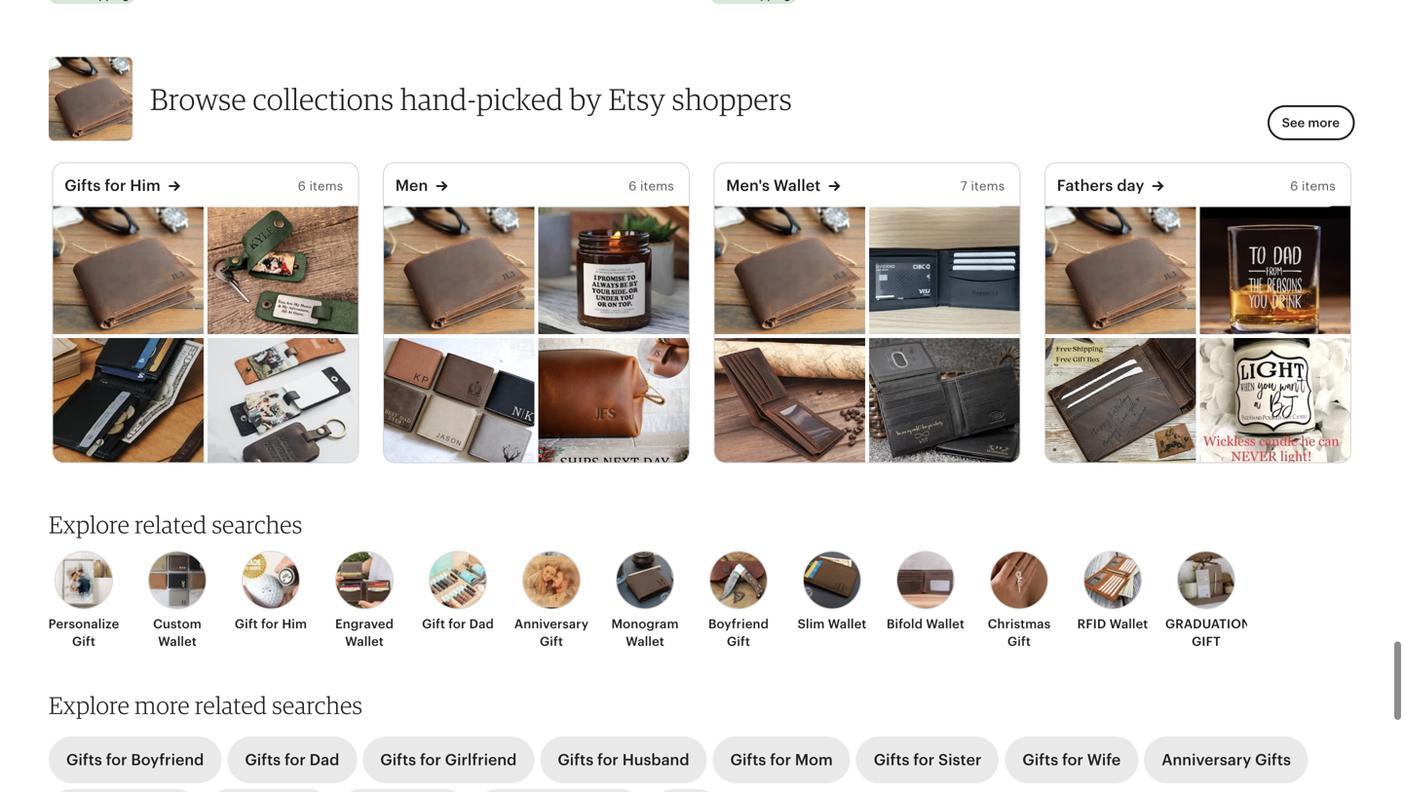 Task type: describe. For each thing, give the bounding box(es) containing it.
gifts for boyfriend link
[[49, 736, 221, 783]]

husband
[[622, 751, 689, 769]]

anniversary gift link
[[511, 551, 592, 651]]

no wick light when you want a bj  hand poured  soy candle gag gift joke candle boyfriend husband fiancé image
[[1200, 338, 1350, 466]]

see more link
[[1267, 105, 1354, 141]]

etsy
[[608, 81, 666, 117]]

for for gifts for mom
[[770, 751, 791, 769]]

hand-
[[400, 81, 476, 117]]

more for see
[[1308, 116, 1340, 130]]

gift for anniversary gift
[[540, 634, 563, 649]]

6 for men
[[629, 179, 637, 194]]

men
[[395, 177, 428, 194]]

gifts for husband
[[558, 751, 689, 769]]

ships next day - personalized groomsmen gift mens dopp kit father gift for mens gift for him leather toiletry bag groomsman gift image
[[538, 338, 689, 466]]

personalize gift
[[48, 617, 119, 649]]

men's wallet, thin minimalist style wallet, personalized wallet, gift for him, groomsman gift, husband gift, gift for him, engraved wallet image
[[384, 338, 534, 466]]

related inside region
[[135, 510, 207, 539]]

boyfriend gift link
[[698, 551, 779, 651]]

wallet for bifold wallet
[[926, 617, 965, 631]]

anniversary gifts
[[1162, 751, 1291, 769]]

dad for gifts for dad
[[310, 751, 339, 769]]

picked
[[476, 81, 563, 117]]

gifts for wife link
[[1005, 736, 1138, 783]]

anniversary gift
[[514, 617, 589, 649]]

sister
[[938, 751, 982, 769]]

fathers
[[1057, 177, 1113, 194]]

gifts for girlfriend
[[380, 751, 517, 769]]

gifts for mom link
[[713, 736, 850, 783]]

gifts for gifts for girlfriend
[[380, 751, 416, 769]]

wallet for slim wallet
[[828, 617, 867, 631]]

day
[[1117, 177, 1144, 194]]

engraved wallet link
[[323, 551, 405, 651]]

for for gift for dad
[[448, 617, 466, 631]]

for for gifts for him
[[105, 177, 126, 194]]

christmas gift
[[988, 617, 1051, 649]]

mom
[[795, 751, 833, 769]]

slim wallet
[[798, 617, 867, 631]]

wallet for monogram wallet
[[626, 634, 664, 649]]

rfid
[[1077, 617, 1106, 631]]

anniversary for gifts
[[1162, 751, 1251, 769]]

6 items for gifts for him
[[298, 179, 343, 194]]

gifts inside 'link'
[[1255, 751, 1291, 769]]

wallet for rfid wallet
[[1109, 617, 1148, 631]]

bifold
[[887, 617, 923, 631]]

for for gifts for sister
[[913, 751, 935, 769]]

engraved
[[335, 617, 394, 631]]

rfid wallet
[[1077, 617, 1148, 631]]

personalized leather wallet, personalized wallet, personalized wallet for men, personalized mens wallet, leather wallet, mens leather wallet image
[[53, 338, 203, 466]]

for for gifts for husband
[[597, 751, 619, 769]]

6 for fathers day
[[1290, 179, 1298, 194]]

graduation gift link
[[1165, 551, 1251, 651]]

gifts for girlfriend link
[[363, 736, 534, 783]]

gifts for gifts for husband
[[558, 751, 594, 769]]

girlfriend
[[445, 751, 517, 769]]

gift for christmas gift
[[1008, 634, 1031, 649]]

gift for dad
[[422, 617, 494, 631]]

dad for gift for dad
[[469, 617, 494, 631]]

personalized leather mens wallet, christmas gift for boyfriend, him, husband, father, dad, handwriting engraved custom anniversary wallet image for men
[[384, 206, 534, 334]]

7 items
[[960, 179, 1005, 194]]

see
[[1282, 116, 1305, 130]]

gift for him link
[[230, 551, 312, 633]]

2 items from the left
[[640, 179, 674, 194]]

explore for explore more related searches
[[49, 691, 130, 719]]

men's
[[726, 177, 770, 194]]

gift for dad link
[[417, 551, 499, 633]]

for for gift for him
[[261, 617, 279, 631]]

more for explore
[[135, 691, 190, 719]]

7
[[960, 179, 967, 194]]

items for fathers
[[1302, 179, 1336, 194]]

explore for explore related searches
[[49, 510, 130, 539]]

gift inside gift for him link
[[235, 617, 258, 631]]

for for gifts for wife
[[1062, 751, 1083, 769]]

monogram wallet link
[[604, 551, 686, 651]]

personalized leather men's wallet, handwriting custom slim wallet, gift for him/husband/dad/son/boyfriend/ anniversary /birthday/christmas image
[[869, 206, 1019, 334]]



Task type: vqa. For each thing, say whether or not it's contained in the screenshot.
Gifts associated with Gifts for Boyfriend
yes



Task type: locate. For each thing, give the bounding box(es) containing it.
1 vertical spatial related
[[195, 691, 267, 719]]

1 horizontal spatial boyfriend
[[708, 617, 769, 631]]

wallet down monogram
[[626, 634, 664, 649]]

1 vertical spatial boyfriend
[[131, 751, 204, 769]]

for for gifts for girlfriend
[[420, 751, 441, 769]]

1 explore from the top
[[49, 510, 130, 539]]

gifts for wife
[[1022, 751, 1121, 769]]

gifts for gifts for mom
[[730, 751, 766, 769]]

searches
[[212, 510, 302, 539], [272, 691, 363, 719]]

personalized leather mens wallet, christmas gift for boyfriend, him, husband, father, dad, handwriting engraved custom anniversary wallet image down gifts for him
[[53, 206, 203, 334]]

gift for boyfriend gift
[[727, 634, 750, 649]]

gifts inside "link"
[[730, 751, 766, 769]]

for inside "link"
[[770, 751, 791, 769]]

monogram wallet
[[611, 617, 679, 649]]

gifts for sister
[[874, 751, 982, 769]]

6 down see
[[1290, 179, 1298, 194]]

him for gift for him
[[282, 617, 307, 631]]

related up gifts for dad link on the bottom left of page
[[195, 691, 267, 719]]

personalized leather mens wallet, christmas gift for boyfriend, him, husband, father, dad, handwriting engraved custom anniversary wallet image for men's wallet
[[714, 206, 865, 334]]

monogram
[[611, 617, 679, 631]]

0 vertical spatial explore
[[49, 510, 130, 539]]

boyfriend left slim
[[708, 617, 769, 631]]

6 items
[[298, 179, 343, 194], [629, 179, 674, 194], [1290, 179, 1336, 194]]

items for men's
[[971, 179, 1005, 194]]

browse collections hand-picked by etsy shoppers
[[150, 81, 792, 117]]

0 horizontal spatial 6 items
[[298, 179, 343, 194]]

3 personalized leather mens wallet, christmas gift for boyfriend, him, husband, father, dad, handwriting engraved custom anniversary wallet image from the left
[[714, 206, 865, 334]]

fathers day
[[1057, 177, 1144, 194]]

gift inside anniversary gift
[[540, 634, 563, 649]]

gifts for dad link
[[227, 736, 357, 783]]

graduation gift
[[1165, 617, 1251, 649]]

2 explore from the top
[[49, 691, 130, 719]]

gift right monogram wallet on the bottom of page
[[727, 634, 750, 649]]

boyfriend
[[708, 617, 769, 631], [131, 751, 204, 769]]

wallet for custom wallet
[[158, 634, 197, 649]]

gift left monogram wallet on the bottom of page
[[540, 634, 563, 649]]

anniversary inside 'explore related searches' region
[[514, 617, 589, 631]]

wallet right men's
[[774, 177, 821, 194]]

custom
[[153, 617, 202, 631]]

2 6 from the left
[[629, 179, 637, 194]]

explore
[[49, 510, 130, 539], [49, 691, 130, 719]]

him
[[130, 177, 161, 194], [282, 617, 307, 631]]

6 up leather keychain with photo,  personalized leather photo keychain, engraved keychains with picture, keychain for men
[[298, 179, 306, 194]]

wallet inside engraved wallet
[[345, 634, 384, 649]]

wallet down engraved
[[345, 634, 384, 649]]

anniversary for gift
[[514, 617, 589, 631]]

wallet down custom
[[158, 634, 197, 649]]

personalize gift link
[[43, 551, 125, 651]]

6 for gifts for him
[[298, 179, 306, 194]]

0 vertical spatial anniversary
[[514, 617, 589, 631]]

wallet
[[774, 177, 821, 194], [828, 617, 867, 631], [926, 617, 965, 631], [1109, 617, 1148, 631], [158, 634, 197, 649], [345, 634, 384, 649], [626, 634, 664, 649]]

explore up personalize gift link
[[49, 510, 130, 539]]

for for gifts for dad
[[285, 751, 306, 769]]

6 up boyfriend gift candle, anniversary gift husband, birthday gift for him, anniversary gift for him, boyfriend, birthday gift "image"
[[629, 179, 637, 194]]

personalized leather mens wallet, christmas gift for boyfriend, him, husband, father, dad, handwriting engraved custom anniversary wallet image for gifts for him
[[53, 206, 203, 334]]

0 vertical spatial boyfriend
[[708, 617, 769, 631]]

more right see
[[1308, 116, 1340, 130]]

wallet right bifold
[[926, 617, 965, 631]]

anniversary gifts link
[[1144, 736, 1308, 783]]

searches inside 'explore related searches' region
[[212, 510, 302, 539]]

boyfriend down explore more related searches
[[131, 751, 204, 769]]

0 vertical spatial searches
[[212, 510, 302, 539]]

3 items from the left
[[971, 179, 1005, 194]]

items down etsy
[[640, 179, 674, 194]]

4 personalized leather mens wallet, christmas gift for boyfriend, him, husband, father, dad, handwriting engraved custom anniversary wallet image from the left
[[1045, 206, 1196, 334]]

handwriting wallet,christmas gift,personalized wallet men,leather wallet for men,handwriting gift for him,engraved wallet image
[[1045, 338, 1196, 466]]

gift right custom
[[235, 617, 258, 631]]

wallet inside monogram wallet
[[626, 634, 664, 649]]

wallet inside the custom wallet
[[158, 634, 197, 649]]

personalize
[[48, 617, 119, 631]]

boyfriend gift
[[708, 617, 769, 649]]

explore up gifts for boyfriend
[[49, 691, 130, 719]]

searches up gifts for dad
[[272, 691, 363, 719]]

anniversary
[[514, 617, 589, 631], [1162, 751, 1251, 769]]

mini photo album keychain anniversary 1 2 5 10 20 and personalized christmas gift for him leather boyfriend dad groom couples photo keychain image
[[207, 338, 358, 466]]

4 items from the left
[[1302, 179, 1336, 194]]

6 items for fathers day
[[1290, 179, 1336, 194]]

6 items down collections
[[298, 179, 343, 194]]

gift inside personalize gift
[[72, 634, 95, 649]]

items right 7
[[971, 179, 1005, 194]]

gift for personalize gift
[[72, 634, 95, 649]]

items for gifts
[[309, 179, 343, 194]]

slim
[[798, 617, 825, 631]]

1 vertical spatial anniversary
[[1162, 751, 1251, 769]]

gifts for gifts for him
[[65, 177, 101, 194]]

1 horizontal spatial dad
[[469, 617, 494, 631]]

gift
[[235, 617, 258, 631], [422, 617, 445, 631], [72, 634, 95, 649], [540, 634, 563, 649], [727, 634, 750, 649], [1008, 634, 1031, 649]]

boyfriend inside "boyfriend gift" link
[[708, 617, 769, 631]]

0 vertical spatial more
[[1308, 116, 1340, 130]]

1 personalized leather mens wallet, christmas gift for boyfriend, him, husband, father, dad, handwriting engraved custom anniversary wallet image from the left
[[53, 206, 203, 334]]

0 vertical spatial related
[[135, 510, 207, 539]]

anniversary inside 'link'
[[1162, 751, 1251, 769]]

leather keychain with photo,  personalized leather photo keychain, engraved keychains with picture, keychain for men image
[[207, 206, 358, 334]]

bifold wallet link
[[885, 551, 967, 633]]

engraved wallet
[[335, 617, 394, 649]]

for for gifts for boyfriend
[[106, 751, 127, 769]]

personalized leather mens wallet, christmas gift for boyfriend, him, husband, father, dad, handwriting engraved custom anniversary wallet image down day on the top right
[[1045, 206, 1196, 334]]

gift for him
[[235, 617, 307, 631]]

explore more related searches
[[49, 691, 363, 719]]

custom wallet link
[[136, 551, 218, 651]]

more
[[1308, 116, 1340, 130], [135, 691, 190, 719]]

1 6 from the left
[[298, 179, 306, 194]]

wallet right slim
[[828, 617, 867, 631]]

related up custom wallet link
[[135, 510, 207, 539]]

0 horizontal spatial boyfriend
[[131, 751, 204, 769]]

gifts for boyfriend
[[66, 751, 204, 769]]

gift
[[1192, 634, 1221, 649]]

gifts for gifts for boyfriend
[[66, 751, 102, 769]]

more up gifts for boyfriend link
[[135, 691, 190, 719]]

perfect leather rfid wallet christmas engraved genuine leather wallet anniversary gift for him husband boyfriend men father dad son friend image
[[714, 338, 865, 466]]

0 horizontal spatial him
[[130, 177, 161, 194]]

2 horizontal spatial 6
[[1290, 179, 1298, 194]]

gift down personalize
[[72, 634, 95, 649]]

2 personalized leather mens wallet, christmas gift for boyfriend, him, husband, father, dad, handwriting engraved custom anniversary wallet image from the left
[[384, 206, 534, 334]]

slim wallet link
[[791, 551, 873, 633]]

0 horizontal spatial anniversary
[[514, 617, 589, 631]]

by
[[570, 81, 602, 117]]

gifts for gifts for dad
[[245, 751, 281, 769]]

6 items down see more link
[[1290, 179, 1336, 194]]

rfid wallet link
[[1072, 551, 1154, 633]]

2 horizontal spatial 6 items
[[1290, 179, 1336, 194]]

him inside 'explore related searches' region
[[282, 617, 307, 631]]

gift inside christmas gift
[[1008, 634, 1031, 649]]

1 horizontal spatial more
[[1308, 116, 1340, 130]]

gift right engraved
[[422, 617, 445, 631]]

gifts for mom
[[730, 751, 833, 769]]

boyfriend inside gifts for boyfriend link
[[131, 751, 204, 769]]

3 6 items from the left
[[1290, 179, 1336, 194]]

1 vertical spatial explore
[[49, 691, 130, 719]]

gifts for dad
[[245, 751, 339, 769]]

for
[[105, 177, 126, 194], [261, 617, 279, 631], [448, 617, 466, 631], [106, 751, 127, 769], [285, 751, 306, 769], [420, 751, 441, 769], [597, 751, 619, 769], [770, 751, 791, 769], [913, 751, 935, 769], [1062, 751, 1083, 769]]

see more
[[1282, 116, 1340, 130]]

0 horizontal spatial more
[[135, 691, 190, 719]]

wallet right rfid
[[1109, 617, 1148, 631]]

3 6 from the left
[[1290, 179, 1298, 194]]

personalized leather mens wallet, christmas gift for boyfriend, him, husband, father, dad, handwriting engraved custom anniversary wallet image
[[53, 206, 203, 334], [384, 206, 534, 334], [714, 206, 865, 334], [1045, 206, 1196, 334]]

1 horizontal spatial anniversary
[[1162, 751, 1251, 769]]

custom wallet
[[153, 617, 202, 649]]

items down see more link
[[1302, 179, 1336, 194]]

wife
[[1087, 751, 1121, 769]]

1 vertical spatial searches
[[272, 691, 363, 719]]

collections
[[253, 81, 394, 117]]

gifts for sister link
[[856, 736, 999, 783]]

bifold wallet
[[887, 617, 965, 631]]

items
[[309, 179, 343, 194], [640, 179, 674, 194], [971, 179, 1005, 194], [1302, 179, 1336, 194]]

0 horizontal spatial 6
[[298, 179, 306, 194]]

explore inside 'explore related searches' region
[[49, 510, 130, 539]]

dad
[[469, 617, 494, 631], [310, 751, 339, 769]]

6 items for men
[[629, 179, 674, 194]]

dad inside 'explore related searches' region
[[469, 617, 494, 631]]

browse
[[150, 81, 246, 117]]

personalized leather mens wallet, christmas gift for boyfriend, him, husband, father, dad, handwriting engraved custom anniversary wallet image down men's wallet
[[714, 206, 865, 334]]

christmas gift link
[[978, 551, 1060, 651]]

6 items down etsy
[[629, 179, 674, 194]]

1 vertical spatial more
[[135, 691, 190, 719]]

personalized leather mens wallet, christmas gift for boyfriend, him, husband, father, dad, handwriting engraved custom anniversary wallet image for fathers day
[[1045, 206, 1196, 334]]

1 vertical spatial dad
[[310, 751, 339, 769]]

gift inside boyfriend gift
[[727, 634, 750, 649]]

1 horizontal spatial him
[[282, 617, 307, 631]]

shoppers
[[672, 81, 792, 117]]

gifts for husband link
[[540, 736, 707, 783]]

explore related searches region
[[37, 510, 1366, 686]]

gift down christmas
[[1008, 634, 1031, 649]]

gifts for gifts for wife
[[1022, 751, 1058, 769]]

0 vertical spatial dad
[[469, 617, 494, 631]]

wallet for engraved wallet
[[345, 634, 384, 649]]

graduation
[[1165, 617, 1251, 631]]

explore related searches
[[49, 510, 302, 539]]

0 horizontal spatial dad
[[310, 751, 339, 769]]

leather wallet, personalized wallet, engraved wallet, gift for him, mens wallet, gift for boyfriend, gift for dad, wallet for son, rfid image
[[869, 338, 1019, 466]]

christmas
[[988, 617, 1051, 631]]

gift inside gift for dad link
[[422, 617, 445, 631]]

1 6 items from the left
[[298, 179, 343, 194]]

1 vertical spatial him
[[282, 617, 307, 631]]

gifts
[[65, 177, 101, 194], [66, 751, 102, 769], [245, 751, 281, 769], [380, 751, 416, 769], [558, 751, 594, 769], [730, 751, 766, 769], [874, 751, 910, 769], [1022, 751, 1058, 769], [1255, 751, 1291, 769]]

6
[[298, 179, 306, 194], [629, 179, 637, 194], [1290, 179, 1298, 194]]

2 6 items from the left
[[629, 179, 674, 194]]

wallet for men's wallet
[[774, 177, 821, 194]]

gifts for him
[[65, 177, 161, 194]]

1 items from the left
[[309, 179, 343, 194]]

1 horizontal spatial 6
[[629, 179, 637, 194]]

searches up gift for him link
[[212, 510, 302, 539]]

personalized leather mens wallet, christmas gift for boyfriend, him, husband, father, dad, handwriting engraved custom anniversary wallet image down men
[[384, 206, 534, 334]]

gifts for gifts for sister
[[874, 751, 910, 769]]

men's wallet
[[726, 177, 821, 194]]

him for gifts for him
[[130, 177, 161, 194]]

items left men
[[309, 179, 343, 194]]

0 vertical spatial him
[[130, 177, 161, 194]]

related
[[135, 510, 207, 539], [195, 691, 267, 719]]

to dad from the reasons you drink whiskey glass funny gift for dad image
[[1200, 206, 1350, 334]]

1 horizontal spatial 6 items
[[629, 179, 674, 194]]

boyfriend gift candle, anniversary gift husband, birthday gift for him, anniversary gift for him, boyfriend, birthday gift image
[[538, 206, 689, 334]]



